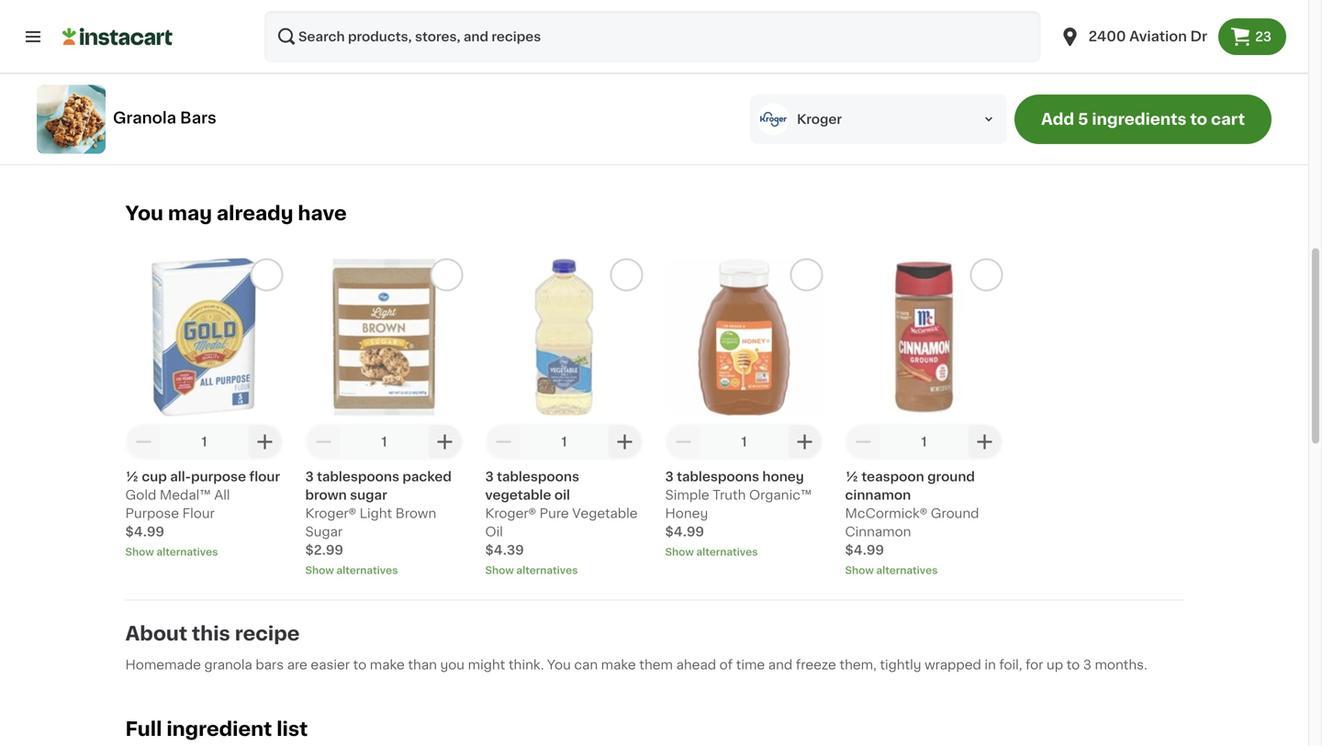 Task type: vqa. For each thing, say whether or not it's contained in the screenshot.
Decrement quantity icon associated with 3 tablespoons honey
yes



Task type: locate. For each thing, give the bounding box(es) containing it.
add 5 ingredients to cart
[[1042, 112, 1246, 127]]

0 horizontal spatial make
[[370, 659, 405, 672]]

you
[[548, 659, 571, 672]]

1 up nature
[[125, 42, 131, 55]]

honey down whole on the top of the page
[[225, 79, 268, 92]]

alternatives inside ½ cup all-purpose flour gold medal™ all purpose flour $4.99 show alternatives
[[157, 548, 218, 558]]

granola down the protein
[[113, 110, 176, 126]]

cup up nature
[[134, 42, 159, 55]]

gold
[[125, 489, 156, 502]]

kroger® down vegetable
[[486, 508, 537, 521]]

3 tablespoons from the left
[[677, 471, 760, 484]]

granola bars
[[113, 110, 217, 126]]

1 up purpose on the left
[[202, 436, 207, 449]]

½ for ½ teaspoon ground cinnamon mccormick® ground cinnamon $4.99 show alternatives
[[846, 471, 859, 484]]

½ up planters®
[[486, 42, 499, 55]]

23 button
[[1219, 18, 1287, 55]]

1 vertical spatial simple
[[666, 489, 710, 502]]

show alternatives button down pure
[[486, 564, 644, 579]]

alternatives
[[697, 156, 758, 166], [157, 548, 218, 558], [697, 548, 758, 558], [337, 566, 398, 576], [517, 566, 578, 576], [877, 566, 938, 576]]

simple inside ½ cup dried cherries, snipped simple truth organic® dried montmorency tart cherries
[[666, 79, 710, 92]]

½ inside ½ cup all-purpose flour gold medal™ all purpose flour $4.99 show alternatives
[[125, 471, 139, 484]]

0 vertical spatial truth
[[713, 79, 746, 92]]

2400 aviation dr button
[[1060, 11, 1208, 62]]

0 horizontal spatial tablespoons
[[317, 471, 400, 484]]

tablespoons up vegetable
[[497, 471, 580, 484]]

None search field
[[265, 11, 1041, 62]]

are
[[287, 659, 308, 672]]

make right can
[[601, 659, 636, 672]]

brown
[[396, 508, 437, 521]]

organic™
[[750, 489, 813, 502]]

tablespoons inside 3 tablespoons honey simple truth organic™ honey $4.99 show alternatives
[[677, 471, 760, 484]]

honey
[[763, 471, 805, 484]]

3 inside 3 tablespoons vegetable oil kroger® pure vegetable oil $4.39 show alternatives
[[486, 471, 494, 484]]

alternatives down cinnamon
[[877, 566, 938, 576]]

2400
[[1089, 30, 1127, 43]]

show alternatives button down flour
[[125, 545, 283, 560]]

0 horizontal spatial oats
[[163, 79, 194, 92]]

cup inside the 1 cup rolled oats bob's red mill extra thick rolled oats
[[314, 42, 339, 55]]

3 inside 3 tablespoons packed brown sugar kroger® light brown sugar $2.99 show alternatives
[[305, 471, 314, 484]]

1 truth from the top
[[713, 79, 746, 92]]

decrement quantity image
[[313, 3, 335, 25], [493, 3, 515, 25], [853, 3, 875, 25], [133, 432, 155, 454], [313, 432, 335, 454], [493, 432, 515, 454], [673, 432, 695, 454], [853, 432, 875, 454]]

make
[[370, 659, 405, 672], [601, 659, 636, 672]]

cart
[[1212, 112, 1246, 127]]

2 horizontal spatial tablespoons
[[677, 471, 760, 484]]

vegetable
[[486, 489, 552, 502]]

oats inside '1 cup low-fat granola nature valley whole grain oats and honey protein granola $5.99'
[[163, 79, 194, 92]]

extra
[[400, 61, 433, 73]]

1 horizontal spatial to
[[1067, 659, 1081, 672]]

show alternatives button for light
[[305, 564, 463, 579]]

increment quantity image up whole on the top of the page
[[254, 3, 276, 25]]

1 up 3 tablespoons honey simple truth organic™ honey $4.99 show alternatives
[[742, 436, 747, 449]]

increment quantity image
[[434, 3, 456, 25], [794, 3, 816, 25], [974, 3, 996, 25], [254, 432, 276, 454], [434, 432, 456, 454], [794, 432, 816, 454]]

1 vertical spatial honey
[[666, 508, 709, 521]]

3 for 3 tablespoons packed brown sugar
[[305, 471, 314, 484]]

show alternatives
[[666, 156, 758, 166]]

might
[[468, 659, 506, 672]]

flour
[[182, 508, 215, 521]]

1 tablespoons from the left
[[317, 471, 400, 484]]

show inside 3 tablespoons vegetable oil kroger® pure vegetable oil $4.39 show alternatives
[[486, 566, 514, 576]]

2400 aviation dr
[[1089, 30, 1208, 43]]

oats down valley
[[163, 79, 194, 92]]

simple inside 3 tablespoons honey simple truth organic™ honey $4.99 show alternatives
[[666, 489, 710, 502]]

show alternatives button for vegetable
[[486, 564, 644, 579]]

alternatives down flour
[[157, 548, 218, 558]]

tablespoons left honey
[[677, 471, 760, 484]]

show inside 3 tablespoons honey simple truth organic™ honey $4.99 show alternatives
[[666, 548, 694, 558]]

3 tablespoons honey simple truth organic™ honey $4.99 show alternatives
[[666, 471, 813, 558]]

cup inside '½ cup mixed nuts planters® lightly salted mixed nuts'
[[502, 42, 527, 55]]

½ cup dried cherries, snipped simple truth organic® dried montmorency tart cherries
[[666, 42, 823, 128]]

1
[[382, 7, 387, 20], [562, 7, 567, 20], [742, 7, 747, 20], [922, 7, 927, 20], [125, 42, 131, 55], [305, 42, 311, 55], [202, 436, 207, 449], [382, 436, 387, 449], [562, 436, 567, 449], [742, 436, 747, 449], [922, 436, 927, 449]]

1 oats from the left
[[163, 79, 194, 92]]

3 tablespoons packed brown sugar kroger® light brown sugar $2.99 show alternatives
[[305, 471, 452, 576]]

½ up "gold"
[[125, 471, 139, 484]]

in
[[985, 659, 997, 672]]

tablespoons
[[317, 471, 400, 484], [497, 471, 580, 484], [677, 471, 760, 484]]

medal™
[[160, 489, 211, 502]]

cup
[[134, 42, 159, 55], [314, 42, 339, 55], [502, 42, 527, 55], [682, 42, 707, 55], [142, 471, 167, 484]]

mill
[[374, 61, 396, 73]]

0 horizontal spatial kroger®
[[305, 508, 356, 521]]

alternatives down the $4.39
[[517, 566, 578, 576]]

product group
[[125, 0, 283, 150], [305, 0, 463, 131], [486, 0, 644, 131], [666, 0, 824, 168], [846, 0, 1004, 131], [125, 259, 283, 560], [305, 259, 463, 579], [486, 259, 644, 579], [666, 259, 824, 560], [846, 259, 1004, 579]]

kroger®
[[846, 61, 897, 73], [305, 508, 356, 521], [486, 508, 537, 521]]

alternatives inside ½ teaspoon ground cinnamon mccormick® ground cinnamon $4.99 show alternatives
[[877, 566, 938, 576]]

decrement quantity image up 'brown'
[[313, 432, 335, 454]]

$4.99 inside ½ teaspoon ground cinnamon mccormick® ground cinnamon $4.99 show alternatives
[[846, 545, 885, 557]]

show alternatives button
[[666, 153, 824, 168], [125, 545, 283, 560], [666, 545, 824, 560], [305, 564, 463, 579], [486, 564, 644, 579], [846, 564, 1004, 579]]

2 horizontal spatial to
[[1191, 112, 1208, 127]]

honey inside 3 tablespoons honey simple truth organic™ honey $4.99 show alternatives
[[666, 508, 709, 521]]

cup inside '1 cup low-fat granola nature valley whole grain oats and honey protein granola $5.99'
[[134, 42, 159, 55]]

½ up cinnamon
[[846, 471, 859, 484]]

1 horizontal spatial honey
[[666, 508, 709, 521]]

0 horizontal spatial honey
[[225, 79, 268, 92]]

oats inside the 1 cup rolled oats bob's red mill extra thick rolled oats
[[388, 79, 419, 92]]

½ inside '½ cup mixed nuts planters® lightly salted mixed nuts'
[[486, 42, 499, 55]]

you
[[440, 659, 465, 672]]

tablespoons inside 3 tablespoons vegetable oil kroger® pure vegetable oil $4.39 show alternatives
[[497, 471, 580, 484]]

show alternatives button down cinnamon
[[846, 564, 1004, 579]]

can
[[574, 659, 598, 672]]

sugar
[[305, 526, 343, 539]]

purpose
[[125, 508, 179, 521]]

granola up 'bars'
[[175, 97, 225, 110]]

to left cart
[[1191, 112, 1208, 127]]

$4.99
[[125, 526, 164, 539], [666, 526, 705, 539], [846, 545, 885, 557]]

truth up montmorency
[[713, 79, 746, 92]]

alternatives down the $2.99
[[337, 566, 398, 576]]

1 horizontal spatial oats
[[388, 79, 419, 92]]

truth
[[713, 79, 746, 92], [713, 489, 746, 502]]

to
[[1191, 112, 1208, 127], [353, 659, 367, 672], [1067, 659, 1081, 672]]

bob's
[[305, 61, 341, 73]]

½ inside ½ cup dried cherries, snipped simple truth organic® dried montmorency tart cherries
[[666, 42, 679, 55]]

granola down "about this recipe" on the left bottom of page
[[204, 659, 252, 672]]

0 vertical spatial granola
[[212, 42, 262, 55]]

3 for 3 tablespoons honey
[[666, 471, 674, 484]]

homemade granola bars are easier to make than you might think. you can make them ahead of time and freeze them, tightly wrapped in foil, for up to 3 months.
[[125, 659, 1148, 672]]

½
[[486, 42, 499, 55], [666, 42, 679, 55], [125, 471, 139, 484], [846, 471, 859, 484]]

them,
[[840, 659, 877, 672]]

Search field
[[265, 11, 1041, 62]]

show alternatives button for cinnamon
[[846, 564, 1004, 579]]

1 cup low-fat granola nature valley whole grain oats and honey protein granola $5.99
[[125, 42, 268, 128]]

kroger® inside 3 tablespoons packed brown sugar kroger® light brown sugar $2.99 show alternatives
[[305, 508, 356, 521]]

kroger® inside 3 tablespoons vegetable oil kroger® pure vegetable oil $4.39 show alternatives
[[486, 508, 537, 521]]

increment quantity image up the salted
[[614, 3, 636, 25]]

rolled
[[342, 42, 380, 55]]

granola up whole on the top of the page
[[212, 42, 262, 55]]

3 inside 3 tablespoons honey simple truth organic™ honey $4.99 show alternatives
[[666, 471, 674, 484]]

alternatives down organic™
[[697, 548, 758, 558]]

homemade
[[125, 659, 201, 672]]

granola inside '1 cup low-fat granola nature valley whole grain oats and honey protein granola $5.99'
[[212, 42, 262, 55]]

2 tablespoons from the left
[[497, 471, 580, 484]]

cup inside ½ cup dried cherries, snipped simple truth organic® dried montmorency tart cherries
[[682, 42, 707, 55]]

to right up
[[1067, 659, 1081, 672]]

½ inside ½ teaspoon ground cinnamon mccormick® ground cinnamon $4.99 show alternatives
[[846, 471, 859, 484]]

whole
[[214, 61, 255, 73]]

tablespoons inside 3 tablespoons packed brown sugar kroger® light brown sugar $2.99 show alternatives
[[317, 471, 400, 484]]

and right time
[[769, 659, 793, 672]]

show alternatives button down light
[[305, 564, 463, 579]]

kroger® down 'brown'
[[305, 508, 356, 521]]

cup inside ½ cup all-purpose flour gold medal™ all purpose flour $4.99 show alternatives
[[142, 471, 167, 484]]

oats down 'extra'
[[388, 79, 419, 92]]

and down valley
[[198, 79, 222, 92]]

oats
[[163, 79, 194, 92], [388, 79, 419, 92]]

2 simple from the top
[[666, 489, 710, 502]]

tablespoons up sugar
[[317, 471, 400, 484]]

truth left organic™
[[713, 489, 746, 502]]

simple
[[666, 79, 710, 92], [666, 489, 710, 502]]

decrement quantity image up 3 tablespoons honey simple truth organic™ honey $4.99 show alternatives
[[673, 432, 695, 454]]

tablespoons for simple
[[677, 471, 760, 484]]

make left than
[[370, 659, 405, 672]]

0 horizontal spatial $4.99
[[125, 526, 164, 539]]

0 horizontal spatial and
[[198, 79, 222, 92]]

1 up the bob's
[[305, 42, 311, 55]]

2 oats from the left
[[388, 79, 419, 92]]

purpose
[[191, 471, 246, 484]]

1 horizontal spatial kroger®
[[486, 508, 537, 521]]

kroger® inside kroger® large white eggs
[[846, 61, 897, 73]]

1 horizontal spatial make
[[601, 659, 636, 672]]

2 make from the left
[[601, 659, 636, 672]]

cup up planters®
[[502, 42, 527, 55]]

½ cup all-purpose flour gold medal™ all purpose flour $4.99 show alternatives
[[125, 471, 280, 558]]

decrement quantity image up planters®
[[493, 3, 515, 25]]

them
[[640, 659, 673, 672]]

1 vertical spatial and
[[769, 659, 793, 672]]

decrement quantity image up eggs
[[853, 3, 875, 25]]

2 truth from the top
[[713, 489, 746, 502]]

full
[[125, 720, 162, 740]]

$4.99 inside 3 tablespoons honey simple truth organic™ honey $4.99 show alternatives
[[666, 526, 705, 539]]

kroger button
[[751, 95, 1008, 144]]

show alternatives button for truth
[[666, 153, 824, 168]]

0 vertical spatial and
[[198, 79, 222, 92]]

to right easier
[[353, 659, 367, 672]]

tablespoons for brown
[[317, 471, 400, 484]]

decrement quantity image up "gold"
[[133, 432, 155, 454]]

1 vertical spatial truth
[[713, 489, 746, 502]]

honey
[[225, 79, 268, 92], [666, 508, 709, 521]]

0 vertical spatial simple
[[666, 79, 710, 92]]

2 horizontal spatial $4.99
[[846, 545, 885, 557]]

bars
[[180, 110, 217, 126]]

1 up sugar
[[382, 436, 387, 449]]

decrement quantity image
[[673, 3, 695, 25]]

red
[[345, 61, 371, 73]]

cup up snipped
[[682, 42, 707, 55]]

kroger® up eggs
[[846, 61, 897, 73]]

0 vertical spatial honey
[[225, 79, 268, 92]]

cinnamon
[[846, 526, 912, 539]]

increment quantity image
[[254, 3, 276, 25], [614, 3, 636, 25], [614, 432, 636, 454], [974, 432, 996, 454]]

teaspoon
[[862, 471, 925, 484]]

alternatives down cherries
[[697, 156, 758, 166]]

rolled
[[343, 79, 384, 92]]

1 simple from the top
[[666, 79, 710, 92]]

show alternatives button down kroger image on the right top of page
[[666, 153, 824, 168]]

organic®
[[750, 79, 809, 92]]

product group containing 1 cup low-fat granola
[[125, 0, 283, 150]]

$4.99 for honey
[[666, 526, 705, 539]]

3 tablespoons vegetable oil kroger® pure vegetable oil $4.39 show alternatives
[[486, 471, 638, 576]]

show alternatives button down organic™
[[666, 545, 824, 560]]

cup for mixed
[[502, 42, 527, 55]]

packed
[[403, 471, 452, 484]]

honey inside '1 cup low-fat granola nature valley whole grain oats and honey protein granola $5.99'
[[225, 79, 268, 92]]

cup up "gold"
[[142, 471, 167, 484]]

½ up snipped
[[666, 42, 679, 55]]

oil
[[486, 526, 503, 539]]

1 horizontal spatial tablespoons
[[497, 471, 580, 484]]

recipe
[[235, 625, 300, 644]]

2 horizontal spatial kroger®
[[846, 61, 897, 73]]

granola
[[175, 97, 225, 110], [113, 110, 176, 126]]

thick
[[305, 79, 340, 92]]

1 vertical spatial granola
[[204, 659, 252, 672]]

1 horizontal spatial $4.99
[[666, 526, 705, 539]]

show inside ½ teaspoon ground cinnamon mccormick® ground cinnamon $4.99 show alternatives
[[846, 566, 874, 576]]

of
[[720, 659, 733, 672]]

decrement quantity image up teaspoon
[[853, 432, 875, 454]]

show alternatives button for medal™
[[125, 545, 283, 560]]

1 up the oats
[[382, 7, 387, 20]]

23
[[1256, 30, 1272, 43]]

honey right vegetable
[[666, 508, 709, 521]]

tart
[[799, 97, 823, 110]]

cup up the bob's
[[314, 42, 339, 55]]



Task type: describe. For each thing, give the bounding box(es) containing it.
oats
[[383, 42, 412, 55]]

$4.39
[[486, 545, 524, 557]]

truth inside ½ cup dried cherries, snipped simple truth organic® dried montmorency tart cherries
[[713, 79, 746, 92]]

nuts
[[528, 79, 559, 92]]

add 5 ingredients to cart button
[[1015, 95, 1272, 144]]

dried
[[710, 42, 745, 55]]

flour
[[249, 471, 280, 484]]

cherries,
[[748, 42, 806, 55]]

to inside 'button'
[[1191, 112, 1208, 127]]

show inside ½ cup all-purpose flour gold medal™ all purpose flour $4.99 show alternatives
[[125, 548, 154, 558]]

think.
[[509, 659, 544, 672]]

tightly
[[880, 659, 922, 672]]

this
[[192, 625, 230, 644]]

white
[[940, 61, 977, 73]]

5
[[1079, 112, 1089, 127]]

½ for ½ cup all-purpose flour gold medal™ all purpose flour $4.99 show alternatives
[[125, 471, 139, 484]]

about
[[125, 625, 187, 644]]

add
[[1042, 112, 1075, 127]]

ground
[[931, 508, 980, 521]]

large
[[900, 61, 936, 73]]

kroger image
[[758, 103, 790, 136]]

bars
[[256, 659, 284, 672]]

1 inside the 1 cup rolled oats bob's red mill extra thick rolled oats
[[305, 42, 311, 55]]

pure
[[540, 508, 569, 521]]

aviation
[[1130, 30, 1188, 43]]

ingredients
[[1093, 112, 1187, 127]]

grain
[[125, 79, 160, 92]]

1 inside '1 cup low-fat granola nature valley whole grain oats and honey protein granola $5.99'
[[125, 42, 131, 55]]

tablespoons for oil
[[497, 471, 580, 484]]

ahead
[[677, 659, 717, 672]]

alternatives inside 3 tablespoons vegetable oil kroger® pure vegetable oil $4.39 show alternatives
[[517, 566, 578, 576]]

granola inside '1 cup low-fat granola nature valley whole grain oats and honey protein granola $5.99'
[[175, 97, 225, 110]]

mixed
[[530, 42, 571, 55]]

cherries
[[666, 116, 720, 128]]

mccormick®
[[846, 508, 928, 521]]

foil,
[[1000, 659, 1023, 672]]

increment quantity image up ground
[[974, 432, 996, 454]]

1 up "large"
[[922, 7, 927, 20]]

time
[[737, 659, 765, 672]]

½ teaspoon ground cinnamon mccormick® ground cinnamon $4.99 show alternatives
[[846, 471, 980, 576]]

1 horizontal spatial and
[[769, 659, 793, 672]]

protein
[[125, 97, 172, 110]]

eggs
[[846, 79, 878, 92]]

1 up dried
[[742, 7, 747, 20]]

instacart logo image
[[62, 26, 173, 48]]

ingredient
[[167, 720, 272, 740]]

cup for low-
[[134, 42, 159, 55]]

brown
[[305, 489, 347, 502]]

$5.99
[[125, 116, 164, 128]]

snipped
[[666, 61, 720, 73]]

list
[[277, 720, 308, 740]]

kroger
[[797, 113, 842, 126]]

2400 aviation dr button
[[1049, 11, 1219, 62]]

decrement quantity image up the bob's
[[313, 3, 335, 25]]

1 up teaspoon
[[922, 436, 927, 449]]

cup for dried
[[682, 42, 707, 55]]

show inside 3 tablespoons packed brown sugar kroger® light brown sugar $2.99 show alternatives
[[305, 566, 334, 576]]

easier
[[311, 659, 350, 672]]

½ for ½ cup dried cherries, snipped simple truth organic® dried montmorency tart cherries
[[666, 42, 679, 55]]

dr
[[1191, 30, 1208, 43]]

wrapped
[[925, 659, 982, 672]]

months.
[[1096, 659, 1148, 672]]

show alternatives button for honey
[[666, 545, 824, 560]]

oil
[[555, 489, 570, 502]]

montmorency
[[704, 97, 796, 110]]

nature
[[125, 61, 169, 73]]

alternatives inside 3 tablespoons honey simple truth organic™ honey $4.99 show alternatives
[[697, 548, 758, 558]]

increment quantity image up vegetable
[[614, 432, 636, 454]]

cup for rolled
[[314, 42, 339, 55]]

3 for 3 tablespoons vegetable oil
[[486, 471, 494, 484]]

kroger® large white eggs
[[846, 61, 977, 92]]

$4.99 for cinnamon
[[846, 545, 885, 557]]

low-
[[162, 42, 191, 55]]

decrement quantity image up vegetable
[[493, 432, 515, 454]]

$2.99
[[305, 545, 344, 557]]

1 make from the left
[[370, 659, 405, 672]]

and inside '1 cup low-fat granola nature valley whole grain oats and honey protein granola $5.99'
[[198, 79, 222, 92]]

1 cup rolled oats bob's red mill extra thick rolled oats
[[305, 42, 433, 92]]

than
[[408, 659, 437, 672]]

all
[[214, 489, 230, 502]]

nuts
[[574, 42, 604, 55]]

full ingredient list
[[125, 720, 308, 740]]

lightly
[[549, 61, 594, 73]]

up
[[1047, 659, 1064, 672]]

$4.99 inside ½ cup all-purpose flour gold medal™ all purpose flour $4.99 show alternatives
[[125, 526, 164, 539]]

light
[[360, 508, 392, 521]]

fat
[[191, 42, 209, 55]]

½ cup mixed nuts planters® lightly salted mixed nuts
[[486, 42, 638, 92]]

cup for all-
[[142, 471, 167, 484]]

sugar
[[350, 489, 387, 502]]

cinnamon
[[846, 489, 911, 502]]

planters®
[[486, 61, 546, 73]]

alternatives inside 3 tablespoons packed brown sugar kroger® light brown sugar $2.99 show alternatives
[[337, 566, 398, 576]]

all-
[[170, 471, 191, 484]]

salted
[[597, 61, 638, 73]]

0 horizontal spatial to
[[353, 659, 367, 672]]

1 up oil
[[562, 436, 567, 449]]

½ for ½ cup mixed nuts planters® lightly salted mixed nuts
[[486, 42, 499, 55]]

1 up mixed
[[562, 7, 567, 20]]

valley
[[172, 61, 211, 73]]

dried
[[666, 97, 701, 110]]

truth inside 3 tablespoons honey simple truth organic™ honey $4.99 show alternatives
[[713, 489, 746, 502]]



